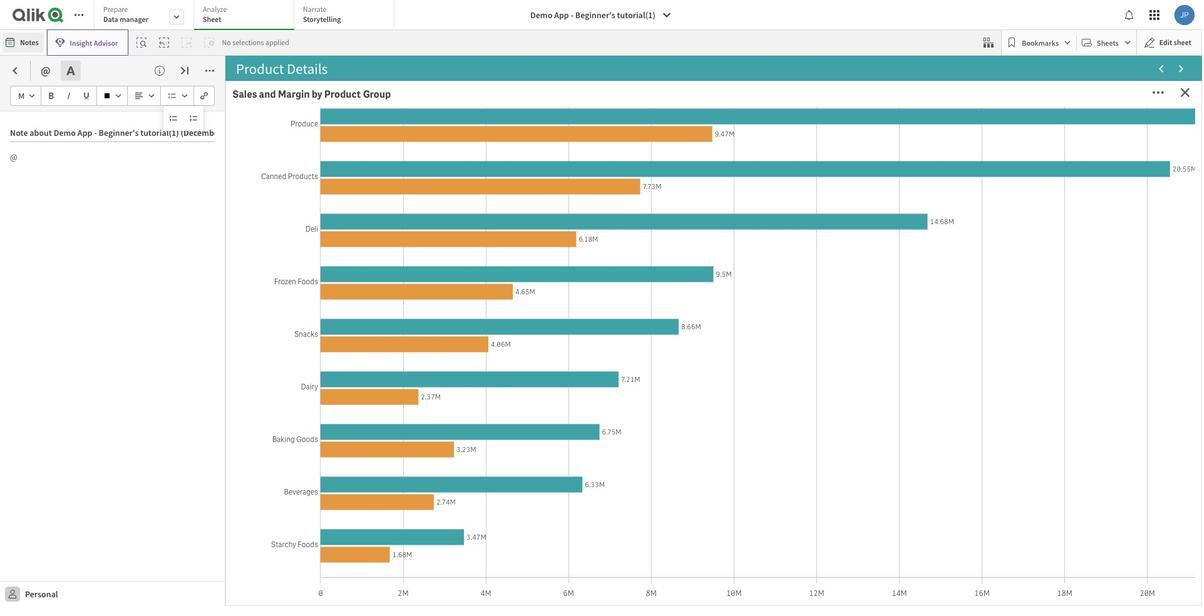 Task type: vqa. For each thing, say whether or not it's contained in the screenshot.
the left Fields
no



Task type: locate. For each thing, give the bounding box(es) containing it.
now
[[241, 150, 269, 168]]

1 vertical spatial navigate
[[321, 318, 374, 336]]

to down navigate from sheet to sheet using the
[[376, 318, 389, 336]]

contains
[[936, 583, 967, 593]]

by inside continue to explore this app by interacting with the rest of the sheets
[[418, 246, 433, 264]]

explore inside continue to explore this app by interacting with the rest of the sheets
[[317, 246, 363, 264]]

sales and margin by product group
[[232, 88, 391, 101]]

explore up . on the top left
[[317, 246, 363, 264]]

top up the clear
[[378, 340, 399, 358]]

menu
[[163, 106, 204, 131]]

1 vertical spatial of
[[268, 265, 281, 284]]

2 vertical spatial product
[[885, 353, 922, 366]]

sheet inside now that you see how qlik sense connects all of your data, go ahead and explore this sheet by making selections in the filters above. clicking in charts is another way to make selections so give that a try too!
[[428, 169, 462, 187]]

product right invoice
[[1016, 137, 1053, 150]]

go
[[273, 169, 289, 187]]

that left want
[[241, 359, 265, 377]]

in inside in the top right. navigate to a specific sheet by selecting the
[[553, 299, 564, 317]]

in
[[305, 188, 316, 206], [471, 188, 482, 206], [553, 299, 564, 317], [342, 340, 353, 358], [1131, 583, 1137, 593]]

narrate storytelling
[[303, 4, 341, 24]]

1 vertical spatial and
[[331, 169, 353, 187]]

@
[[41, 63, 51, 78], [10, 152, 17, 163]]

0 horizontal spatial of
[[268, 265, 281, 284]]

sheet up clicking
[[428, 169, 462, 187]]

2 vertical spatial selecting
[[241, 382, 295, 400]]

navigate
[[241, 299, 293, 317], [321, 318, 374, 336]]

too!
[[532, 208, 557, 226]]

0 vertical spatial navigate
[[241, 299, 293, 317]]

0 vertical spatial selecting
[[504, 318, 558, 336]]

this inside continue to explore this app by interacting with the rest of the sheets
[[366, 246, 390, 264]]

group left quarter
[[363, 88, 391, 101]]

interacting
[[436, 246, 504, 264]]

that right values
[[1051, 583, 1066, 593]]

1 vertical spatial your
[[425, 359, 452, 377]]

tab list
[[94, 0, 399, 31]]

explore inside now that you see how qlik sense connects all of your data, go ahead and explore this sheet by making selections in the filters above. clicking in charts is another way to make selections so give that a try too!
[[356, 169, 400, 187]]

0 vertical spatial a
[[503, 208, 510, 226]]

0 horizontal spatial top
[[263, 318, 283, 336]]

above.
[[378, 188, 417, 206]]

2 horizontal spatial this
[[1139, 583, 1152, 593]]

1 horizontal spatial top
[[378, 340, 399, 358]]

specific
[[401, 318, 448, 336]]

bookmarks button
[[1005, 33, 1074, 53]]

app
[[393, 246, 416, 264]]

selecting inside clear your selections by selecting the
[[241, 382, 295, 400]]

you inside now that you see how qlik sense connects all of your data, go ahead and explore this sheet by making selections in the filters above. clicking in charts is another way to make selections so give that a try too!
[[299, 150, 321, 168]]

per
[[951, 137, 966, 150]]

by inside clear your selections by selecting the
[[519, 359, 533, 377]]

your
[[532, 150, 559, 168], [425, 359, 452, 377]]

the inside clear your selections by selecting the
[[298, 382, 317, 400]]

and inside now that you see how qlik sense connects all of your data, go ahead and explore this sheet by making selections in the filters above. clicking in charts is another way to make selections so give that a try too!
[[331, 169, 353, 187]]

0 vertical spatial @
[[41, 63, 51, 78]]

region element
[[1042, 90, 1067, 101]]

and
[[259, 88, 276, 101], [331, 169, 353, 187], [433, 340, 455, 358]]

1 vertical spatial a
[[392, 318, 399, 336]]

data,
[[241, 169, 270, 187]]

0 horizontal spatial you
[[267, 359, 289, 377]]

top
[[263, 318, 283, 336], [378, 340, 399, 358]]

clear your selections by selecting the
[[241, 359, 533, 400]]

to down continue to explore this app by interacting with the rest of the sheets
[[363, 299, 376, 317]]

1 horizontal spatial your
[[532, 150, 559, 168]]

italic image
[[65, 92, 73, 100]]

this left chart.
[[1139, 583, 1152, 593]]

1 vertical spatial you
[[267, 359, 289, 377]]

this down sense in the top of the page
[[403, 169, 426, 187]]

and right year element
[[259, 88, 276, 101]]

1 horizontal spatial navigate
[[321, 318, 374, 336]]

1 vertical spatial @
[[10, 152, 17, 163]]

application
[[0, 0, 1203, 606], [231, 130, 590, 601]]

group down region element
[[1055, 137, 1083, 150]]

0 vertical spatial and
[[259, 88, 276, 101]]

manager element
[[881, 90, 913, 101]]

1 horizontal spatial @
[[41, 63, 51, 78]]

@ button
[[36, 61, 56, 81]]

you up ahead
[[299, 150, 321, 168]]

1 vertical spatial selecting
[[458, 340, 512, 358]]

2 vertical spatial and
[[433, 340, 455, 358]]

0 vertical spatial you
[[299, 150, 321, 168]]

Note Body text field
[[10, 142, 215, 493]]

this left app in the top of the page
[[366, 246, 390, 264]]

your right all on the left of the page
[[532, 150, 559, 168]]

product right margin
[[325, 88, 361, 101]]

1 horizontal spatial of
[[517, 150, 529, 168]]

1 vertical spatial product
[[1016, 137, 1053, 150]]

sales left per
[[924, 137, 949, 150]]

0 vertical spatial product
[[325, 88, 361, 101]]

notes button
[[3, 33, 44, 53]]

from
[[296, 299, 325, 317]]

your down right
[[425, 359, 452, 377]]

to right way
[[317, 208, 330, 226]]

zero
[[1010, 583, 1025, 593]]

0 vertical spatial top
[[263, 318, 283, 336]]

try
[[513, 208, 529, 226]]

month
[[559, 90, 583, 101]]

0 vertical spatial this
[[403, 169, 426, 187]]

sheet right edit
[[1174, 38, 1192, 47]]

1 horizontal spatial a
[[503, 208, 510, 226]]

1 horizontal spatial and
[[331, 169, 353, 187]]

a left specific at left
[[392, 318, 399, 336]]

to down icon
[[325, 359, 338, 377]]

year element
[[237, 90, 253, 101]]

navigate inside in the top right. navigate to a specific sheet by selecting the
[[321, 318, 374, 336]]

0 horizontal spatial group
[[363, 88, 391, 101]]

navigate down navigate from sheet to sheet using the
[[321, 318, 374, 336]]

0 horizontal spatial your
[[425, 359, 452, 377]]

details image
[[150, 61, 175, 81]]

0 horizontal spatial sales
[[232, 88, 257, 101]]

sheet inside "button"
[[1174, 38, 1192, 47]]

product left treemap
[[885, 353, 922, 366]]

sense
[[403, 150, 439, 168]]

and down see at left
[[331, 169, 353, 187]]

1 horizontal spatial product
[[885, 353, 922, 366]]

filters
[[341, 188, 375, 206]]

right.
[[286, 318, 318, 336]]

product
[[325, 88, 361, 101], [1016, 137, 1053, 150], [885, 353, 922, 366]]

sales left margin
[[232, 88, 257, 101]]

shown
[[1105, 583, 1129, 593]]

0 horizontal spatial this
[[366, 246, 390, 264]]

tutorial(1)
[[617, 9, 656, 21]]

2 vertical spatial this
[[1139, 583, 1152, 593]]

top inside icon in the top right and selecting the sheet that you want to explore.
[[378, 340, 399, 358]]

in right shown
[[1131, 583, 1137, 593]]

that down charts
[[476, 208, 500, 226]]

quarter
[[398, 90, 427, 101]]

sheet right specific at left
[[451, 318, 484, 336]]

by inside in the top right. navigate to a specific sheet by selecting the
[[487, 318, 501, 336]]

@ inside text box
[[10, 152, 17, 163]]

2 horizontal spatial product
[[1016, 137, 1053, 150]]

chart.
[[1154, 583, 1175, 593]]

give
[[449, 208, 473, 226]]

a left try
[[503, 208, 510, 226]]

1 horizontal spatial you
[[299, 150, 321, 168]]

selections
[[232, 38, 264, 47], [241, 188, 302, 206], [367, 208, 429, 226], [455, 359, 516, 377]]

bookmarks
[[1022, 38, 1059, 47]]

1 vertical spatial top
[[378, 340, 399, 358]]

clicking
[[420, 188, 469, 206]]

you
[[299, 150, 321, 168], [267, 359, 289, 377]]

1 horizontal spatial sales
[[924, 137, 949, 150]]

sheet down icons
[[538, 340, 571, 358]]

group
[[363, 88, 391, 101], [1055, 137, 1083, 150]]

of down continue
[[268, 265, 281, 284]]

1 vertical spatial explore
[[317, 246, 363, 264]]

the
[[891, 583, 904, 593]]

to inside in the top right. navigate to a specific sheet by selecting the
[[376, 318, 389, 336]]

prepare data manager
[[103, 4, 148, 24]]

continue
[[241, 246, 298, 264]]

2 horizontal spatial and
[[433, 340, 455, 358]]

0 horizontal spatial @
[[10, 152, 17, 163]]

storytelling
[[303, 14, 341, 24]]

selecting
[[504, 318, 558, 336], [458, 340, 512, 358], [241, 382, 295, 400]]

selecting inside icon in the top right and selecting the sheet that you want to explore.
[[458, 340, 512, 358]]

*
[[885, 583, 889, 593]]

qlik
[[376, 150, 400, 168]]

treemap
[[924, 353, 963, 366]]

a
[[503, 208, 510, 226], [392, 318, 399, 336]]

ahead
[[291, 169, 328, 187]]

1 vertical spatial group
[[1055, 137, 1083, 150]]

bold image
[[48, 92, 55, 100]]

you left want
[[267, 359, 289, 377]]

group inside average sales per invoice by product group application
[[1055, 137, 1083, 150]]

another
[[241, 208, 287, 226]]

and inside icon in the top right and selecting the sheet that you want to explore.
[[433, 340, 455, 358]]

edit sheet button
[[1137, 29, 1203, 56]]

1 vertical spatial sales
[[924, 137, 949, 150]]

and right right
[[433, 340, 455, 358]]

navigate down "rest"
[[241, 299, 293, 317]]

average
[[885, 137, 922, 150]]

that
[[272, 150, 296, 168], [476, 208, 500, 226], [241, 359, 265, 377], [1051, 583, 1066, 593]]

0 vertical spatial explore
[[356, 169, 400, 187]]

product inside application
[[885, 353, 922, 366]]

0 horizontal spatial a
[[392, 318, 399, 336]]

by inside now that you see how qlik sense connects all of your data, go ahead and explore this sheet by making selections in the filters above. clicking in charts is another way to make selections so give that a try too!
[[464, 169, 479, 187]]

0 horizontal spatial product
[[325, 88, 361, 101]]

1 horizontal spatial group
[[1055, 137, 1083, 150]]

0 vertical spatial of
[[517, 150, 529, 168]]

explore down qlik in the top left of the page
[[356, 169, 400, 187]]

in right icon
[[342, 340, 353, 358]]

icon
[[313, 340, 339, 358]]

top inside in the top right. navigate to a specific sheet by selecting the
[[263, 318, 283, 336]]

your inside clear your selections by selecting the
[[425, 359, 452, 377]]

in right icons
[[553, 299, 564, 317]]

of right all on the left of the page
[[517, 150, 529, 168]]

make
[[332, 208, 365, 226]]

by inside application
[[1003, 137, 1014, 150]]

beginner's
[[576, 9, 616, 21]]

1 horizontal spatial this
[[403, 169, 426, 187]]

0 vertical spatial your
[[532, 150, 559, 168]]

0 vertical spatial group
[[363, 88, 391, 101]]

1 vertical spatial this
[[366, 246, 390, 264]]

to up sheets
[[301, 246, 314, 264]]

manager
[[881, 90, 913, 101]]

top left right.
[[263, 318, 283, 336]]

0 horizontal spatial and
[[259, 88, 276, 101]]



Task type: describe. For each thing, give the bounding box(es) containing it.
invoice
[[968, 137, 1001, 150]]

all
[[501, 150, 514, 168]]

toggle formatting element
[[61, 61, 86, 81]]

in up give
[[471, 188, 482, 206]]

how
[[347, 150, 373, 168]]

in down ahead
[[305, 188, 316, 206]]

to inside icon in the top right and selecting the sheet that you want to explore.
[[325, 359, 338, 377]]

icon.
[[346, 382, 375, 400]]

cannot
[[1068, 583, 1093, 593]]

underline image
[[83, 92, 90, 100]]

this inside now that you see how qlik sense connects all of your data, go ahead and explore this sheet by making selections in the filters above. clicking in charts is another way to make selections so give that a try too!
[[403, 169, 426, 187]]

@ inside button
[[41, 63, 51, 78]]

no selections applied
[[222, 38, 289, 47]]

sheet inside in the top right. navigate to a specific sheet by selecting the
[[451, 318, 484, 336]]

right
[[401, 340, 430, 358]]

values
[[1027, 583, 1050, 593]]

negative
[[969, 583, 999, 593]]

sheet up specific at left
[[379, 299, 412, 317]]

product treemap * the data set contains negative or zero values that cannot be shown in this chart. application
[[878, 346, 1203, 601]]

icon in the top right and selecting the sheet that you want to explore.
[[241, 340, 571, 377]]

0 vertical spatial sales
[[232, 88, 257, 101]]

making
[[482, 169, 526, 187]]

in inside icon in the top right and selecting the sheet that you want to explore.
[[342, 340, 353, 358]]

charts
[[485, 188, 523, 206]]

to inside now that you see how qlik sense connects all of your data, go ahead and explore this sheet by making selections in the filters above. clicking in charts is another way to make selections so give that a try too!
[[317, 208, 330, 226]]

personal
[[25, 588, 58, 600]]

-
[[571, 9, 574, 21]]

you inside icon in the top right and selecting the sheet that you want to explore.
[[267, 359, 289, 377]]

applied
[[266, 38, 289, 47]]

notes
[[20, 38, 39, 47]]

a inside in the top right. navigate to a specific sheet by selecting the
[[392, 318, 399, 336]]

Note title text field
[[10, 122, 215, 142]]

week
[[720, 90, 740, 101]]

or
[[1001, 583, 1008, 593]]

of inside now that you see how qlik sense connects all of your data, go ahead and explore this sheet by making selections in the filters above. clicking in charts is another way to make selections so give that a try too!
[[517, 150, 529, 168]]

0 horizontal spatial navigate
[[241, 299, 293, 317]]

back image
[[10, 66, 20, 76]]

analyze sheet
[[203, 4, 227, 24]]

sheets button
[[1080, 33, 1134, 53]]

so
[[431, 208, 446, 226]]

week element
[[720, 90, 740, 101]]

sheet right from
[[327, 299, 361, 317]]

icons
[[518, 299, 551, 317]]

toggle formatting image
[[66, 66, 76, 76]]

data
[[103, 14, 118, 24]]

way
[[290, 208, 314, 226]]

* the data set contains negative or zero values that cannot be shown in this chart.
[[885, 583, 1175, 593]]

in the top right. navigate to a specific sheet by selecting the
[[241, 299, 581, 336]]

edit sheet
[[1160, 38, 1192, 47]]

your inside now that you see how qlik sense connects all of your data, go ahead and explore this sheet by making selections in the filters above. clicking in charts is another way to make selections so give that a try too!
[[532, 150, 559, 168]]

that up the go
[[272, 150, 296, 168]]

sheets
[[1097, 38, 1119, 47]]

year
[[237, 90, 253, 101]]

region
[[1042, 90, 1067, 101]]

to inside continue to explore this app by interacting with the rest of the sheets
[[301, 246, 314, 264]]

tab list containing prepare
[[94, 0, 399, 31]]

connects
[[442, 150, 498, 168]]

is
[[526, 188, 536, 206]]

previous sheet: experience the power of qlik sense image
[[1157, 64, 1167, 74]]

using
[[415, 299, 448, 317]]

sheet inside icon in the top right and selecting the sheet that you want to explore.
[[538, 340, 571, 358]]

a inside now that you see how qlik sense connects all of your data, go ahead and explore this sheet by making selections in the filters above. clicking in charts is another way to make selections so give that a try too!
[[503, 208, 510, 226]]

step back image
[[159, 38, 169, 48]]

narrate
[[303, 4, 327, 14]]

margin
[[278, 88, 310, 101]]

average sales per invoice by product group
[[885, 137, 1083, 150]]

next sheet: customer details image
[[1177, 64, 1187, 74]]

clear
[[391, 359, 422, 377]]

continue to explore this app by interacting with the rest of the sheets
[[241, 246, 559, 284]]

selections tool image
[[984, 38, 994, 48]]

in inside application
[[1131, 583, 1137, 593]]

analyze
[[203, 4, 227, 14]]

that inside icon in the top right and selecting the sheet that you want to explore.
[[241, 359, 265, 377]]

want
[[292, 359, 322, 377]]

demo app - beginner's tutorial(1)
[[531, 9, 656, 21]]

see
[[323, 150, 344, 168]]

data
[[905, 583, 922, 593]]

expand image
[[180, 66, 190, 76]]

of inside continue to explore this app by interacting with the rest of the sheets
[[268, 265, 281, 284]]

sheet
[[203, 14, 221, 24]]

selections inside clear your selections by selecting the
[[455, 359, 516, 377]]

navigate from sheet to sheet using the
[[241, 299, 473, 317]]

rest
[[241, 265, 265, 284]]

the inside now that you see how qlik sense connects all of your data, go ahead and explore this sheet by making selections in the filters above. clicking in charts is another way to make selections so give that a try too!
[[318, 188, 338, 206]]

now that you see how qlik sense connects all of your data, go ahead and explore this sheet by making selections in the filters above. clicking in charts is another way to make selections so give that a try too!
[[241, 150, 559, 226]]

that inside application
[[1051, 583, 1066, 593]]

manager
[[120, 14, 148, 24]]

quarter element
[[398, 90, 427, 101]]

sales inside application
[[924, 137, 949, 150]]

no
[[222, 38, 231, 47]]

be
[[1095, 583, 1103, 593]]

explore.
[[340, 359, 388, 377]]

product treemap
[[885, 353, 963, 366]]

product inside application
[[1016, 137, 1053, 150]]

this inside application
[[1139, 583, 1152, 593]]

app
[[554, 9, 569, 21]]

set
[[924, 583, 934, 593]]

with
[[507, 246, 536, 264]]

.
[[349, 265, 352, 284]]

edit
[[1160, 38, 1173, 47]]

demo app - beginner's tutorial(1) button
[[523, 5, 680, 25]]

prepare
[[103, 4, 128, 14]]

month element
[[559, 90, 583, 101]]

demo
[[531, 9, 553, 21]]

average sales per invoice by product group application
[[878, 130, 1197, 341]]

selecting inside in the top right. navigate to a specific sheet by selecting the
[[504, 318, 558, 336]]



